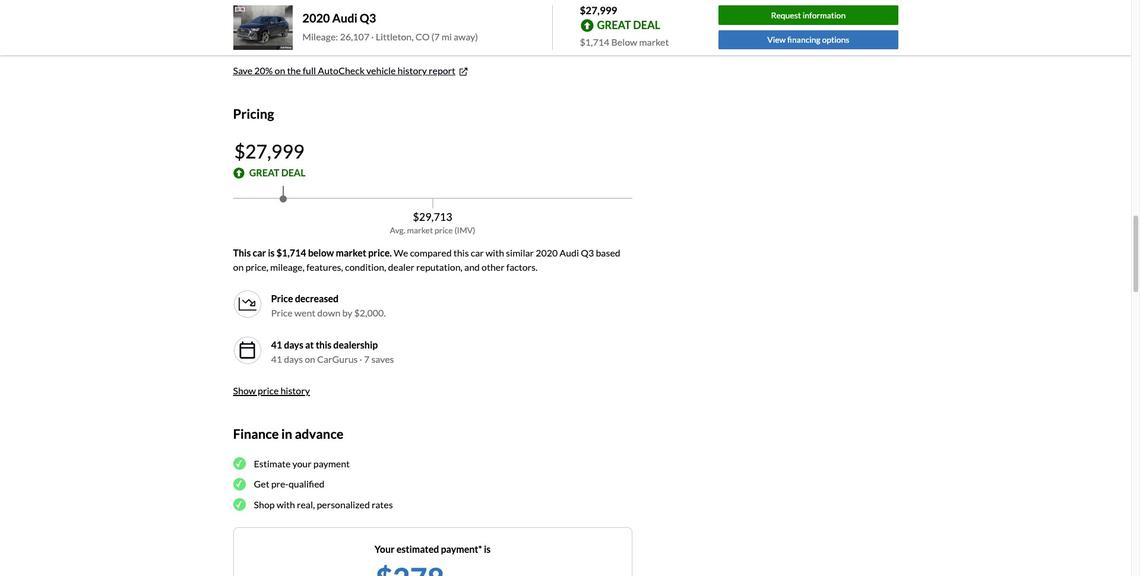 Task type: describe. For each thing, give the bounding box(es) containing it.
deal
[[633, 18, 661, 31]]

estimate your payment
[[254, 458, 350, 469]]

$27,999 for $1,714
[[580, 4, 618, 17]]

saves
[[372, 354, 394, 365]]

view
[[768, 35, 786, 45]]

qualified
[[289, 478, 325, 490]]

0 horizontal spatial $1,714
[[277, 247, 306, 259]]

q3 inside we compared this car with similar 2020 audi q3 based on price, mileage, features, condition, dealer reputation, and other factors.
[[581, 247, 594, 259]]

reputation,
[[416, 262, 463, 273]]

price,
[[246, 262, 269, 273]]

show price history link
[[233, 385, 310, 396]]

pre-
[[271, 478, 289, 490]]

report
[[429, 65, 456, 76]]

(imv)
[[455, 225, 476, 235]]

1 previous owner
[[252, 27, 325, 38]]

other
[[482, 262, 505, 273]]

similar
[[506, 247, 534, 259]]

below
[[612, 36, 638, 47]]

your
[[375, 544, 395, 555]]

rates
[[372, 499, 393, 510]]

1 price from the top
[[271, 293, 293, 304]]

we
[[394, 247, 408, 259]]

2020 audi q3 mileage: 26,107 · littleton, co (7 mi away)
[[303, 11, 478, 42]]

price decreased image
[[238, 295, 257, 314]]

2 vertical spatial market
[[336, 247, 367, 259]]

reported.
[[353, 3, 392, 14]]

1 days from the top
[[284, 339, 304, 351]]

based
[[596, 247, 621, 259]]

mi
[[442, 31, 452, 42]]

great deal image
[[233, 167, 245, 179]]

2020 inside 2020 audi q3 mileage: 26,107 · littleton, co (7 mi away)
[[303, 11, 330, 25]]

real,
[[297, 499, 315, 510]]

finance
[[233, 426, 279, 442]]

deal
[[281, 167, 306, 178]]

compared
[[410, 247, 452, 259]]

audi inside 2020 audi q3 mileage: 26,107 · littleton, co (7 mi away)
[[332, 11, 358, 25]]

26,107
[[340, 31, 370, 42]]

this
[[233, 247, 251, 259]]

view financing options button
[[719, 30, 899, 50]]

littleton,
[[376, 31, 414, 42]]

price decreased image
[[233, 290, 262, 319]]

on inside 41 days at this dealership 41 days on cargurus · 7 saves
[[305, 354, 315, 365]]

price.
[[368, 247, 392, 259]]

decreased
[[295, 293, 339, 304]]

dealership
[[333, 339, 378, 351]]

market for $1,714
[[640, 36, 669, 47]]

finance in advance
[[233, 426, 344, 442]]

your estimated payment* is
[[375, 544, 491, 555]]

1 horizontal spatial previous
[[318, 41, 354, 52]]

$29,713
[[413, 210, 453, 224]]

has
[[284, 41, 299, 52]]

this inside we compared this car with similar 2020 audi q3 based on price, mileage, features, condition, dealer reputation, and other factors.
[[454, 247, 469, 259]]

at
[[305, 339, 314, 351]]

$29,713 avg. market price (imv)
[[390, 210, 476, 235]]

save
[[233, 65, 253, 76]]

by
[[342, 307, 353, 319]]

vdpcheck image
[[233, 27, 245, 38]]

payment*
[[441, 544, 482, 555]]

1 horizontal spatial history
[[398, 65, 427, 76]]

0 vertical spatial is
[[268, 247, 275, 259]]

avg.
[[390, 225, 406, 235]]

2 41 from the top
[[271, 354, 282, 365]]

$1,714 below market
[[580, 36, 669, 47]]

the
[[287, 65, 301, 76]]

request information
[[771, 10, 846, 20]]

great deal
[[249, 167, 306, 178]]

estimate
[[254, 458, 291, 469]]

save 20% on the full autocheck vehicle history report link
[[233, 65, 469, 78]]

0 vertical spatial $1,714
[[580, 36, 610, 47]]

estimated
[[397, 544, 439, 555]]

vehicle has one previous owner.
[[252, 41, 384, 52]]

1 vertical spatial is
[[484, 544, 491, 555]]

show
[[233, 385, 256, 396]]

(7
[[432, 31, 440, 42]]

save 20% on the full autocheck vehicle history report image
[[458, 66, 469, 78]]

· inside 2020 audi q3 mileage: 26,107 · littleton, co (7 mi away)
[[371, 31, 374, 42]]

information
[[803, 10, 846, 20]]

get pre-qualified
[[254, 478, 325, 490]]

owner.
[[356, 41, 384, 52]]



Task type: locate. For each thing, give the bounding box(es) containing it.
1 vertical spatial on
[[233, 262, 244, 273]]

1 horizontal spatial car
[[471, 247, 484, 259]]

this
[[454, 247, 469, 259], [316, 339, 332, 351]]

1 vertical spatial price
[[258, 385, 279, 396]]

dealer
[[388, 262, 415, 273]]

request information button
[[719, 5, 899, 25]]

0 horizontal spatial previous
[[259, 27, 296, 38]]

1 horizontal spatial price
[[435, 225, 453, 235]]

market for $29,713
[[407, 225, 433, 235]]

market inside $29,713 avg. market price (imv)
[[407, 225, 433, 235]]

days left at
[[284, 339, 304, 351]]

damage
[[319, 3, 351, 14]]

1 vertical spatial with
[[277, 499, 295, 510]]

0 vertical spatial previous
[[259, 27, 296, 38]]

great
[[249, 167, 280, 178]]

market down $29,713
[[407, 225, 433, 235]]

this up and
[[454, 247, 469, 259]]

on down at
[[305, 354, 315, 365]]

this car is $1,714 below market price.
[[233, 247, 392, 259]]

went
[[295, 307, 316, 319]]

on inside save 20% on the full autocheck vehicle history report link
[[275, 65, 285, 76]]

q3 up 26,107
[[360, 11, 376, 25]]

1 vertical spatial previous
[[318, 41, 354, 52]]

on inside we compared this car with similar 2020 audi q3 based on price, mileage, features, condition, dealer reputation, and other factors.
[[233, 262, 244, 273]]

0 horizontal spatial car
[[253, 247, 266, 259]]

away)
[[454, 31, 478, 42]]

accidents
[[267, 3, 306, 14]]

vehicle
[[252, 41, 283, 52]]

financing
[[788, 35, 821, 45]]

1 horizontal spatial $27,999
[[580, 4, 618, 17]]

1 vertical spatial q3
[[581, 247, 594, 259]]

on down this
[[233, 262, 244, 273]]

audi left based
[[560, 247, 579, 259]]

car up price,
[[253, 247, 266, 259]]

0 vertical spatial 2020
[[303, 11, 330, 25]]

previous up "autocheck"
[[318, 41, 354, 52]]

0 vertical spatial price
[[435, 225, 453, 235]]

one
[[301, 41, 316, 52]]

41 left at
[[271, 339, 282, 351]]

2020
[[303, 11, 330, 25], [536, 247, 558, 259]]

1 horizontal spatial 2020
[[536, 247, 558, 259]]

1 vertical spatial this
[[316, 339, 332, 351]]

1 horizontal spatial ·
[[371, 31, 374, 42]]

show price history
[[233, 385, 310, 396]]

$27,999 up great
[[234, 140, 305, 163]]

cargurus
[[317, 354, 358, 365]]

0 vertical spatial audi
[[332, 11, 358, 25]]

0 horizontal spatial this
[[316, 339, 332, 351]]

$2,000.
[[354, 307, 386, 319]]

1 horizontal spatial market
[[407, 225, 433, 235]]

factors.
[[507, 262, 538, 273]]

2020 right similar at the left top of page
[[536, 247, 558, 259]]

1 horizontal spatial q3
[[581, 247, 594, 259]]

car
[[253, 247, 266, 259], [471, 247, 484, 259]]

· left "7"
[[360, 354, 362, 365]]

request
[[771, 10, 801, 20]]

2020 inside we compared this car with similar 2020 audi q3 based on price, mileage, features, condition, dealer reputation, and other factors.
[[536, 247, 558, 259]]

down
[[317, 307, 341, 319]]

0 horizontal spatial history
[[281, 385, 310, 396]]

with up other
[[486, 247, 504, 259]]

$27,999 up "great"
[[580, 4, 618, 17]]

price
[[435, 225, 453, 235], [258, 385, 279, 396]]

full
[[303, 65, 316, 76]]

and
[[465, 262, 480, 273]]

41 days at this dealership 41 days on cargurus · 7 saves
[[271, 339, 394, 365]]

great deal
[[597, 18, 661, 31]]

1 vertical spatial audi
[[560, 247, 579, 259]]

2 car from the left
[[471, 247, 484, 259]]

0 horizontal spatial on
[[233, 262, 244, 273]]

0 vertical spatial market
[[640, 36, 669, 47]]

$1,714 up mileage,
[[277, 247, 306, 259]]

price right show
[[258, 385, 279, 396]]

audi inside we compared this car with similar 2020 audi q3 based on price, mileage, features, condition, dealer reputation, and other factors.
[[560, 247, 579, 259]]

market down deal on the right top of the page
[[640, 36, 669, 47]]

shop
[[254, 499, 275, 510]]

0 horizontal spatial ·
[[360, 354, 362, 365]]

1 horizontal spatial on
[[275, 65, 285, 76]]

advance
[[295, 426, 344, 442]]

1 vertical spatial 41
[[271, 354, 282, 365]]

price
[[271, 293, 293, 304], [271, 307, 293, 319]]

0 vertical spatial on
[[275, 65, 285, 76]]

personalized
[[317, 499, 370, 510]]

$1,714
[[580, 36, 610, 47], [277, 247, 306, 259]]

get
[[254, 478, 269, 490]]

history left report
[[398, 65, 427, 76]]

days up show price history 'link' on the bottom left of the page
[[284, 354, 303, 365]]

price down mileage,
[[271, 293, 293, 304]]

condition,
[[345, 262, 386, 273]]

view financing options
[[768, 35, 850, 45]]

is
[[268, 247, 275, 259], [484, 544, 491, 555]]

previous up vehicle
[[259, 27, 296, 38]]

or
[[308, 3, 317, 14]]

2020 audi q3 image
[[233, 5, 293, 50]]

· inside 41 days at this dealership 41 days on cargurus · 7 saves
[[360, 354, 362, 365]]

1 vertical spatial history
[[281, 385, 310, 396]]

0 horizontal spatial is
[[268, 247, 275, 259]]

vehicle
[[367, 65, 396, 76]]

mileage,
[[270, 262, 305, 273]]

0 horizontal spatial audi
[[332, 11, 358, 25]]

on
[[275, 65, 285, 76], [233, 262, 244, 273], [305, 354, 315, 365]]

20%
[[254, 65, 273, 76]]

1 horizontal spatial this
[[454, 247, 469, 259]]

1 vertical spatial 2020
[[536, 247, 558, 259]]

audi up 26,107
[[332, 11, 358, 25]]

market up condition,
[[336, 247, 367, 259]]

0 vertical spatial history
[[398, 65, 427, 76]]

save 20% on the full autocheck vehicle history report
[[233, 65, 456, 76]]

0 vertical spatial 41
[[271, 339, 282, 351]]

2 days from the top
[[284, 354, 303, 365]]

$27,999 for great deal
[[234, 140, 305, 163]]

7
[[364, 354, 370, 365]]

pricing
[[233, 106, 274, 122]]

this right at
[[316, 339, 332, 351]]

co
[[416, 31, 430, 42]]

q3 inside 2020 audi q3 mileage: 26,107 · littleton, co (7 mi away)
[[360, 11, 376, 25]]

q3 left based
[[581, 247, 594, 259]]

options
[[823, 35, 850, 45]]

great
[[597, 18, 631, 31]]

0 horizontal spatial 2020
[[303, 11, 330, 25]]

1 vertical spatial ·
[[360, 354, 362, 365]]

car up and
[[471, 247, 484, 259]]

2 vertical spatial on
[[305, 354, 315, 365]]

0 vertical spatial q3
[[360, 11, 376, 25]]

1 horizontal spatial with
[[486, 247, 504, 259]]

with
[[486, 247, 504, 259], [277, 499, 295, 510]]

41 days at this dealership image
[[233, 336, 262, 365], [238, 341, 257, 360]]

no
[[252, 3, 265, 14]]

· right 26,107
[[371, 31, 374, 42]]

history up finance in advance
[[281, 385, 310, 396]]

0 horizontal spatial market
[[336, 247, 367, 259]]

2020 up owner
[[303, 11, 330, 25]]

is up price,
[[268, 247, 275, 259]]

1 vertical spatial $1,714
[[277, 247, 306, 259]]

no accidents or damage reported.
[[252, 3, 392, 14]]

market
[[640, 36, 669, 47], [407, 225, 433, 235], [336, 247, 367, 259]]

$27,999
[[580, 4, 618, 17], [234, 140, 305, 163]]

autocheck
[[318, 65, 365, 76]]

in
[[282, 426, 292, 442]]

1 vertical spatial market
[[407, 225, 433, 235]]

on left the
[[275, 65, 285, 76]]

is right payment* in the left of the page
[[484, 544, 491, 555]]

2 price from the top
[[271, 307, 293, 319]]

with left real,
[[277, 499, 295, 510]]

price decreased price went down by $2,000.
[[271, 293, 386, 319]]

0 vertical spatial ·
[[371, 31, 374, 42]]

2 horizontal spatial market
[[640, 36, 669, 47]]

1 car from the left
[[253, 247, 266, 259]]

1 41 from the top
[[271, 339, 282, 351]]

0 vertical spatial with
[[486, 247, 504, 259]]

price inside $29,713 avg. market price (imv)
[[435, 225, 453, 235]]

1 vertical spatial days
[[284, 354, 303, 365]]

owner
[[298, 27, 325, 38]]

this inside 41 days at this dealership 41 days on cargurus · 7 saves
[[316, 339, 332, 351]]

0 vertical spatial $27,999
[[580, 4, 618, 17]]

with inside we compared this car with similar 2020 audi q3 based on price, mileage, features, condition, dealer reputation, and other factors.
[[486, 247, 504, 259]]

features,
[[307, 262, 343, 273]]

1 horizontal spatial is
[[484, 544, 491, 555]]

audi
[[332, 11, 358, 25], [560, 247, 579, 259]]

car inside we compared this car with similar 2020 audi q3 based on price, mileage, features, condition, dealer reputation, and other factors.
[[471, 247, 484, 259]]

price down $29,713
[[435, 225, 453, 235]]

0 horizontal spatial $27,999
[[234, 140, 305, 163]]

price left "went"
[[271, 307, 293, 319]]

payment
[[314, 458, 350, 469]]

0 vertical spatial price
[[271, 293, 293, 304]]

0 horizontal spatial with
[[277, 499, 295, 510]]

mileage:
[[303, 31, 338, 42]]

0 vertical spatial this
[[454, 247, 469, 259]]

1 horizontal spatial audi
[[560, 247, 579, 259]]

1 vertical spatial $27,999
[[234, 140, 305, 163]]

1 horizontal spatial $1,714
[[580, 36, 610, 47]]

$1,714 down "great"
[[580, 36, 610, 47]]

0 horizontal spatial price
[[258, 385, 279, 396]]

·
[[371, 31, 374, 42], [360, 354, 362, 365]]

your
[[293, 458, 312, 469]]

1 vertical spatial price
[[271, 307, 293, 319]]

0 horizontal spatial q3
[[360, 11, 376, 25]]

0 vertical spatial days
[[284, 339, 304, 351]]

we compared this car with similar 2020 audi q3 based on price, mileage, features, condition, dealer reputation, and other factors.
[[233, 247, 621, 273]]

2 horizontal spatial on
[[305, 354, 315, 365]]

41 up show price history
[[271, 354, 282, 365]]

1
[[252, 27, 257, 38]]

below
[[308, 247, 334, 259]]



Task type: vqa. For each thing, say whether or not it's contained in the screenshot.
We
yes



